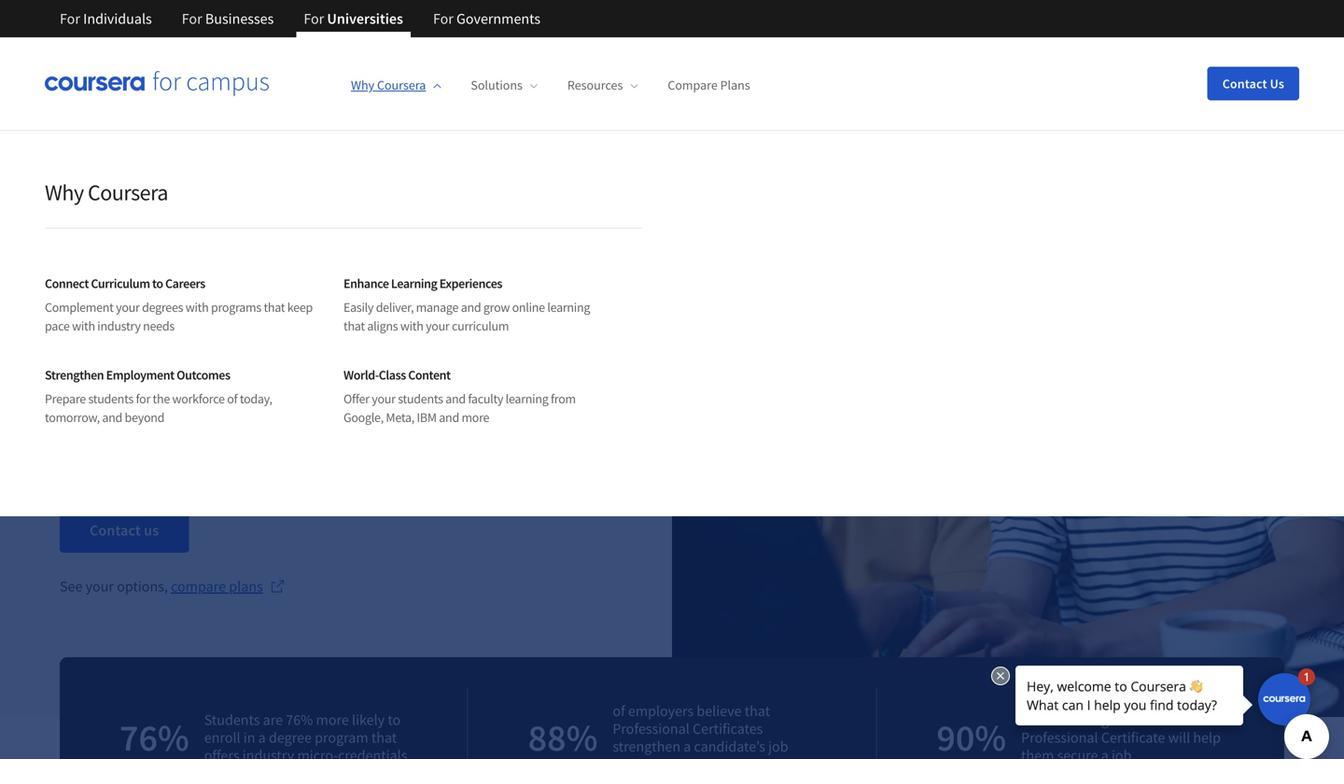 Task type: locate. For each thing, give the bounding box(es) containing it.
of inside of students agree that a professional certificate will help them secure a job
[[1021, 710, 1034, 729]]

more down the faculty
[[462, 409, 489, 426]]

that inside of students agree that a professional certificate will help them secure a job
[[1132, 710, 1157, 729]]

certificate
[[1101, 728, 1166, 747]]

the left the today,
[[211, 394, 235, 418]]

0 vertical spatial learning
[[547, 299, 590, 316]]

and left beyond
[[102, 409, 122, 426]]

prepare
[[45, 390, 86, 407]]

credentials
[[338, 746, 408, 759]]

0 horizontal spatial for
[[136, 390, 150, 407]]

0 horizontal spatial why
[[45, 178, 84, 206]]

job
[[567, 394, 591, 418], [768, 737, 789, 756], [1112, 746, 1132, 759]]

0 vertical spatial more
[[229, 302, 357, 377]]

strengthen inside strengthen employability to attract more students
[[60, 183, 330, 258]]

us
[[1270, 75, 1285, 92]]

1 vertical spatial contact
[[90, 521, 141, 540]]

compare plans
[[171, 577, 263, 596]]

why up "connect"
[[45, 178, 84, 206]]

strengthen
[[613, 737, 681, 756]]

a right in
[[258, 728, 266, 747]]

industry
[[97, 317, 141, 334], [243, 746, 294, 759]]

coursera down universities
[[377, 77, 426, 94]]

and down the content
[[406, 394, 435, 418]]

contact inside button
[[1223, 75, 1268, 92]]

coursera
[[377, 77, 426, 94], [88, 178, 168, 206]]

1 horizontal spatial the
[[211, 394, 235, 418]]

students inside equip students with the most in-demand skills and prepare them for job success.
[[106, 394, 171, 418]]

them left from
[[500, 394, 540, 418]]

2 for from the left
[[182, 9, 202, 28]]

a right "strengthen"
[[684, 737, 691, 756]]

for left universities
[[304, 9, 324, 28]]

0 vertical spatial industry
[[97, 317, 141, 334]]

0 vertical spatial strengthen
[[60, 183, 330, 258]]

for inside strengthen employment outcomes prepare students for the workforce of today, tomorrow, and beyond
[[136, 390, 150, 407]]

industry inside connect curriculum to careers complement your degrees with programs that keep pace with industry needs
[[97, 317, 141, 334]]

a right the secure
[[1101, 746, 1109, 759]]

keep
[[287, 299, 313, 316]]

aligns
[[367, 317, 398, 334]]

manage
[[416, 299, 459, 316]]

to for curriculum
[[152, 275, 163, 292]]

1 horizontal spatial coursera
[[377, 77, 426, 94]]

1 horizontal spatial professional
[[1021, 728, 1098, 747]]

students
[[367, 302, 577, 377], [88, 390, 133, 407], [398, 390, 443, 407], [106, 394, 171, 418], [1037, 710, 1091, 729]]

for
[[136, 390, 150, 407], [543, 394, 564, 418]]

for left individuals
[[60, 9, 80, 28]]

1 for from the left
[[60, 9, 80, 28]]

1 horizontal spatial job
[[768, 737, 789, 756]]

us
[[144, 521, 159, 540]]

program
[[315, 728, 368, 747]]

2 horizontal spatial of
[[1021, 710, 1034, 729]]

believe
[[697, 702, 742, 720]]

0 horizontal spatial of
[[227, 390, 237, 407]]

certificates
[[693, 719, 763, 738]]

strengthen
[[60, 183, 330, 258], [45, 366, 104, 383]]

for for governments
[[433, 9, 454, 28]]

employers
[[628, 702, 694, 720]]

learning inside world-class content offer your students and faculty learning from google, meta, ibm and more
[[506, 390, 548, 407]]

industry down are
[[243, 746, 294, 759]]

in
[[243, 728, 255, 747]]

0 horizontal spatial coursera
[[88, 178, 168, 206]]

industry left needs on the top of the page
[[97, 317, 141, 334]]

beyond
[[125, 409, 164, 426]]

with down deliver,
[[400, 317, 423, 334]]

and left the faculty
[[446, 390, 466, 407]]

a inside "of employers believe that professional certificates strengthen a candidate's job application"
[[684, 737, 691, 756]]

why down universities
[[351, 77, 375, 94]]

coursera up the curriculum
[[88, 178, 168, 206]]

1 vertical spatial them
[[1021, 746, 1054, 759]]

0 horizontal spatial why coursera
[[45, 178, 168, 206]]

your inside connect curriculum to careers complement your degrees with programs that keep pace with industry needs
[[116, 299, 140, 316]]

to inside connect curriculum to careers complement your degrees with programs that keep pace with industry needs
[[152, 275, 163, 292]]

1 vertical spatial learning
[[506, 390, 548, 407]]

strengthen inside strengthen employment outcomes prepare students for the workforce of today, tomorrow, and beyond
[[45, 366, 104, 383]]

enhance
[[344, 275, 389, 292]]

3 for from the left
[[304, 9, 324, 28]]

professional up application
[[613, 719, 690, 738]]

1 horizontal spatial for
[[543, 394, 564, 418]]

0 vertical spatial contact
[[1223, 75, 1268, 92]]

deliver,
[[376, 299, 414, 316]]

1 vertical spatial more
[[462, 409, 489, 426]]

for left businesses
[[182, 9, 202, 28]]

of left agree
[[1021, 710, 1034, 729]]

your down the curriculum
[[116, 299, 140, 316]]

more inside strengthen employability to attract more students
[[229, 302, 357, 377]]

job inside equip students with the most in-demand skills and prepare them for job success.
[[567, 394, 591, 418]]

0 vertical spatial coursera
[[377, 77, 426, 94]]

2 vertical spatial more
[[316, 710, 349, 729]]

1 vertical spatial industry
[[243, 746, 294, 759]]

that right program on the bottom
[[371, 728, 397, 747]]

0 horizontal spatial contact
[[90, 521, 141, 540]]

and up curriculum
[[461, 299, 481, 316]]

that right agree
[[1132, 710, 1157, 729]]

more inside world-class content offer your students and faculty learning from google, meta, ibm and more
[[462, 409, 489, 426]]

the up beyond
[[153, 390, 170, 407]]

0 vertical spatial them
[[500, 394, 540, 418]]

to
[[401, 242, 451, 317], [152, 275, 163, 292], [388, 710, 401, 729]]

learning left from
[[506, 390, 548, 407]]

1 vertical spatial strengthen
[[45, 366, 104, 383]]

of inside "of employers believe that professional certificates strengthen a candidate's job application"
[[613, 702, 625, 720]]

your up meta,
[[372, 390, 396, 407]]

curriculum
[[452, 317, 509, 334]]

students inside world-class content offer your students and faculty learning from google, meta, ibm and more
[[398, 390, 443, 407]]

faculty
[[468, 390, 503, 407]]

professional left the certificate
[[1021, 728, 1098, 747]]

demand
[[299, 394, 362, 418]]

1 horizontal spatial of
[[613, 702, 625, 720]]

0 horizontal spatial professional
[[613, 719, 690, 738]]

of left the today,
[[227, 390, 237, 407]]

2 horizontal spatial job
[[1112, 746, 1132, 759]]

1 horizontal spatial contact
[[1223, 75, 1268, 92]]

0 horizontal spatial industry
[[97, 317, 141, 334]]

most
[[239, 394, 277, 418]]

compare plans link
[[668, 77, 750, 94]]

0 vertical spatial why
[[351, 77, 375, 94]]

with down complement
[[72, 317, 95, 334]]

job inside of students agree that a professional certificate will help them secure a job
[[1112, 746, 1132, 759]]

of
[[227, 390, 237, 407], [613, 702, 625, 720], [1021, 710, 1034, 729]]

1 horizontal spatial them
[[1021, 746, 1054, 759]]

for for universities
[[304, 9, 324, 28]]

strengthen up careers
[[60, 183, 330, 258]]

your down manage
[[426, 317, 450, 334]]

from
[[551, 390, 576, 407]]

that
[[264, 299, 285, 316], [344, 317, 365, 334], [745, 702, 770, 720], [1132, 710, 1157, 729], [371, 728, 397, 747]]

for
[[60, 9, 80, 28], [182, 9, 202, 28], [304, 9, 324, 28], [433, 9, 454, 28]]

that inside students are 76% more likely to enroll in a degree program that offers industry micro-credentials
[[371, 728, 397, 747]]

application
[[613, 755, 683, 759]]

with down outcomes
[[174, 394, 207, 418]]

resources
[[568, 77, 623, 94]]

solutions link
[[471, 77, 538, 94]]

content
[[408, 366, 451, 383]]

coursera for campus image
[[45, 71, 269, 96]]

that down easily
[[344, 317, 365, 334]]

contact for contact us
[[1223, 75, 1268, 92]]

1 horizontal spatial why coursera
[[351, 77, 426, 94]]

strengthen for attract
[[60, 183, 330, 258]]

connect
[[45, 275, 89, 292]]

options,
[[117, 577, 168, 596]]

the
[[153, 390, 170, 407], [211, 394, 235, 418]]

world-
[[344, 366, 379, 383]]

0 horizontal spatial job
[[567, 394, 591, 418]]

of for of students agree that a professional certificate will help them secure a job
[[1021, 710, 1034, 729]]

industry inside students are 76% more likely to enroll in a degree program that offers industry micro-credentials
[[243, 746, 294, 759]]

that inside connect curriculum to careers complement your degrees with programs that keep pace with industry needs
[[264, 299, 285, 316]]

why coursera
[[351, 77, 426, 94], [45, 178, 168, 206]]

for right the faculty
[[543, 394, 564, 418]]

strengthen up prepare
[[45, 366, 104, 383]]

more right 76%
[[316, 710, 349, 729]]

contact
[[1223, 75, 1268, 92], [90, 521, 141, 540]]

and inside strengthen employment outcomes prepare students for the workforce of today, tomorrow, and beyond
[[102, 409, 122, 426]]

compare plans
[[668, 77, 750, 94]]

that inside "of employers believe that professional certificates strengthen a candidate's job application"
[[745, 702, 770, 720]]

of for of employers believe that professional certificates strengthen a candidate's job application
[[613, 702, 625, 720]]

students inside strengthen employability to attract more students
[[367, 302, 577, 377]]

tomorrow,
[[45, 409, 100, 426]]

why coursera down universities
[[351, 77, 426, 94]]

skills
[[366, 394, 402, 418]]

for up beyond
[[136, 390, 150, 407]]

of employers believe that professional certificates strengthen a candidate's job application
[[613, 702, 789, 759]]

professional
[[613, 719, 690, 738], [1021, 728, 1098, 747]]

4 for from the left
[[433, 9, 454, 28]]

your
[[116, 299, 140, 316], [426, 317, 450, 334], [372, 390, 396, 407], [86, 577, 114, 596]]

grow
[[483, 299, 510, 316]]

agree
[[1094, 710, 1129, 729]]

0 horizontal spatial them
[[500, 394, 540, 418]]

secure
[[1057, 746, 1098, 759]]

degrees
[[142, 299, 183, 316]]

of left employers
[[613, 702, 625, 720]]

with inside equip students with the most in-demand skills and prepare them for job success.
[[174, 394, 207, 418]]

that left keep
[[264, 299, 285, 316]]

see your options,
[[60, 577, 171, 596]]

that right believe
[[745, 702, 770, 720]]

more
[[229, 302, 357, 377], [462, 409, 489, 426], [316, 710, 349, 729]]

contact us link
[[60, 508, 189, 553]]

workforce
[[172, 390, 225, 407]]

them left the secure
[[1021, 746, 1054, 759]]

industry for degrees
[[97, 317, 141, 334]]

learning right online
[[547, 299, 590, 316]]

to inside strengthen employability to attract more students
[[401, 242, 451, 317]]

more up 'in-'
[[229, 302, 357, 377]]

0 horizontal spatial the
[[153, 390, 170, 407]]

for left governments
[[433, 9, 454, 28]]

universities
[[327, 9, 403, 28]]

with
[[186, 299, 209, 316], [72, 317, 95, 334], [400, 317, 423, 334], [174, 394, 207, 418]]

why coursera up the curriculum
[[45, 178, 168, 206]]

1 horizontal spatial industry
[[243, 746, 294, 759]]



Task type: describe. For each thing, give the bounding box(es) containing it.
with inside enhance learning experiences easily deliver, manage and grow online learning that aligns with your curriculum
[[400, 317, 423, 334]]

students are 76% more likely to enroll in a degree program that offers industry micro-credentials
[[204, 710, 408, 759]]

employability
[[60, 242, 391, 317]]

students inside strengthen employment outcomes prepare students for the workforce of today, tomorrow, and beyond
[[88, 390, 133, 407]]

for businesses
[[182, 9, 274, 28]]

why coursera link
[[351, 77, 441, 94]]

learning inside enhance learning experiences easily deliver, manage and grow online learning that aligns with your curriculum
[[547, 299, 590, 316]]

meta,
[[386, 409, 415, 426]]

offers
[[204, 746, 240, 759]]

employment
[[106, 366, 174, 383]]

76%
[[286, 710, 313, 729]]

that inside enhance learning experiences easily deliver, manage and grow online learning that aligns with your curriculum
[[344, 317, 365, 334]]

candidate's
[[694, 737, 765, 756]]

class
[[379, 366, 406, 383]]

equip
[[60, 394, 103, 418]]

micro-
[[297, 746, 338, 759]]

more inside students are 76% more likely to enroll in a degree program that offers industry micro-credentials
[[316, 710, 349, 729]]

offer
[[344, 390, 369, 407]]

1 vertical spatial why coursera
[[45, 178, 168, 206]]

1 vertical spatial coursera
[[88, 178, 168, 206]]

pace
[[45, 317, 70, 334]]

complement
[[45, 299, 114, 316]]

strengthen for prepare
[[45, 366, 104, 383]]

world-class content offer your students and faculty learning from google, meta, ibm and more
[[344, 366, 576, 426]]

prepare
[[438, 394, 496, 418]]

a inside students are 76% more likely to enroll in a degree program that offers industry micro-credentials
[[258, 728, 266, 747]]

ibm
[[417, 409, 437, 426]]

degree
[[269, 728, 312, 747]]

with down careers
[[186, 299, 209, 316]]

1 horizontal spatial why
[[351, 77, 375, 94]]

strengthen employability to attract more students
[[60, 183, 577, 377]]

equip students with the most in-demand skills and prepare them for job success.
[[60, 394, 591, 446]]

the inside strengthen employment outcomes prepare students for the workforce of today, tomorrow, and beyond
[[153, 390, 170, 407]]

programs
[[211, 299, 261, 316]]

online
[[512, 299, 545, 316]]

for for individuals
[[60, 9, 80, 28]]

to inside students are 76% more likely to enroll in a degree program that offers industry micro-credentials
[[388, 710, 401, 729]]

of inside strengthen employment outcomes prepare students for the workforce of today, tomorrow, and beyond
[[227, 390, 237, 407]]

them inside equip students with the most in-demand skills and prepare them for job success.
[[500, 394, 540, 418]]

google,
[[344, 409, 384, 426]]

plans
[[229, 577, 263, 596]]

and inside enhance learning experiences easily deliver, manage and grow online learning that aligns with your curriculum
[[461, 299, 481, 316]]

and inside equip students with the most in-demand skills and prepare them for job success.
[[406, 394, 435, 418]]

your right see
[[86, 577, 114, 596]]

for for businesses
[[182, 9, 202, 28]]

will
[[1169, 728, 1191, 747]]

and right ibm
[[439, 409, 459, 426]]

outcomes
[[177, 366, 230, 383]]

today,
[[240, 390, 272, 407]]

job for equip students with the most in-demand skills and prepare them for job success.
[[567, 394, 591, 418]]

plans
[[720, 77, 750, 94]]

a left will
[[1160, 710, 1168, 729]]

individuals
[[83, 9, 152, 28]]

for inside equip students with the most in-demand skills and prepare them for job success.
[[543, 394, 564, 418]]

solutions
[[471, 77, 523, 94]]

industry for enroll
[[243, 746, 294, 759]]

for universities
[[304, 9, 403, 28]]

easily
[[344, 299, 374, 316]]

1 vertical spatial why
[[45, 178, 84, 206]]

strengthen employment outcomes prepare students for the workforce of today, tomorrow, and beyond
[[45, 366, 272, 426]]

compare
[[171, 577, 226, 596]]

help
[[1194, 728, 1221, 747]]

contact for contact us
[[90, 521, 141, 540]]

of students agree that a professional certificate will help them secure a job
[[1021, 710, 1221, 759]]

professional inside of students agree that a professional certificate will help them secure a job
[[1021, 728, 1098, 747]]

needs
[[143, 317, 175, 334]]

careers
[[165, 275, 205, 292]]

for governments
[[433, 9, 541, 28]]

resources link
[[568, 77, 638, 94]]

governments
[[457, 9, 541, 28]]

see
[[60, 577, 83, 596]]

businesses
[[205, 9, 274, 28]]

to for employability
[[401, 242, 451, 317]]

contact us button
[[1208, 67, 1300, 100]]

connect curriculum to careers complement your degrees with programs that keep pace with industry needs
[[45, 275, 313, 334]]

students inside of students agree that a professional certificate will help them secure a job
[[1037, 710, 1091, 729]]

attract
[[60, 302, 219, 377]]

your inside world-class content offer your students and faculty learning from google, meta, ibm and more
[[372, 390, 396, 407]]

likely
[[352, 710, 385, 729]]

banner navigation
[[45, 0, 556, 37]]

curriculum
[[91, 275, 150, 292]]

compare plans link
[[171, 575, 285, 598]]

for individuals
[[60, 9, 152, 28]]

compare
[[668, 77, 718, 94]]

professional inside "of employers believe that professional certificates strengthen a candidate's job application"
[[613, 719, 690, 738]]

job inside "of employers believe that professional certificates strengthen a candidate's job application"
[[768, 737, 789, 756]]

the inside equip students with the most in-demand skills and prepare them for job success.
[[211, 394, 235, 418]]

experiences
[[440, 275, 502, 292]]

0 vertical spatial why coursera
[[351, 77, 426, 94]]

them inside of students agree that a professional certificate will help them secure a job
[[1021, 746, 1054, 759]]

are
[[263, 710, 283, 729]]

your inside enhance learning experiences easily deliver, manage and grow online learning that aligns with your curriculum
[[426, 317, 450, 334]]

success.
[[60, 422, 121, 446]]

contact us
[[90, 521, 159, 540]]

learning
[[391, 275, 437, 292]]

enhance learning experiences easily deliver, manage and grow online learning that aligns with your curriculum
[[344, 275, 590, 334]]

students
[[204, 710, 260, 729]]

job for of students agree that a professional certificate will help them secure a job
[[1112, 746, 1132, 759]]

contact us
[[1223, 75, 1285, 92]]



Task type: vqa. For each thing, say whether or not it's contained in the screenshot.


